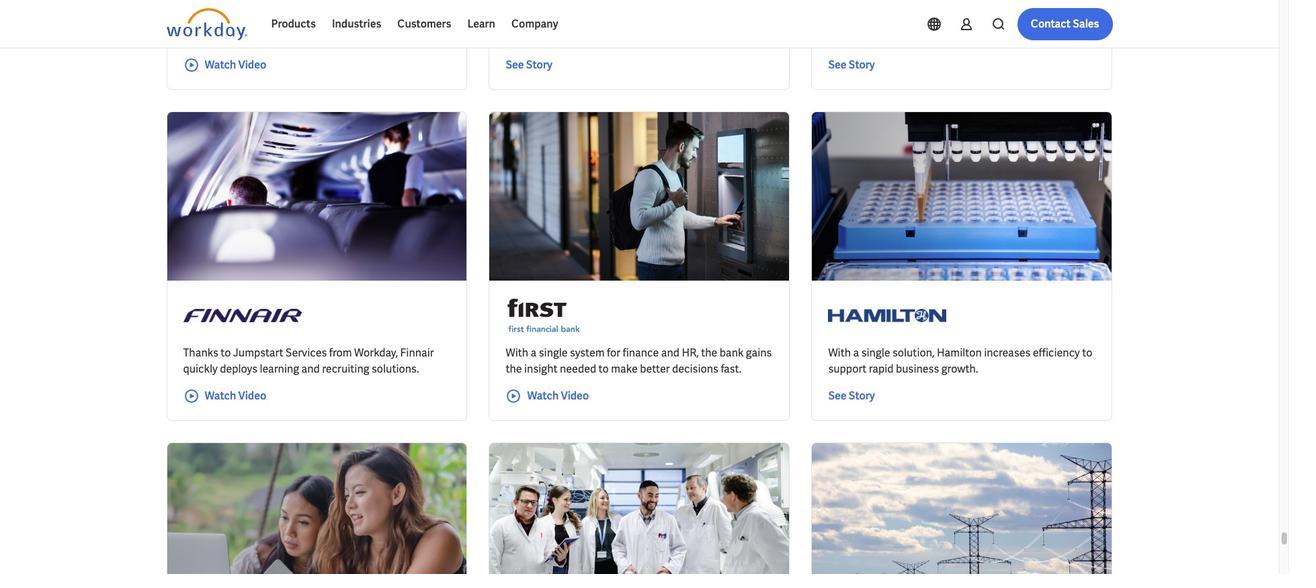 Task type: locate. For each thing, give the bounding box(es) containing it.
story
[[526, 58, 552, 72], [849, 58, 875, 72], [849, 389, 875, 403]]

deploys
[[220, 362, 257, 376]]

watch video down needs
[[205, 58, 266, 72]]

a up visibility
[[643, 0, 649, 13]]

sun
[[343, 0, 362, 13]]

story down "rapid"
[[849, 389, 875, 403]]

0 horizontal spatial its
[[291, 0, 303, 13]]

see story down company dropdown button
[[506, 58, 552, 72]]

a down hamilton image
[[853, 346, 859, 360]]

western
[[722, 0, 763, 13]]

watch video link down insight
[[506, 389, 589, 405]]

its inside using workday to support its recent merger, tietoevry gains the agility to scale and grow as a unified company.
[[956, 0, 968, 13]]

with for with a unified data core and a single system, western union gains complete visibility and greater efficiency.
[[506, 0, 528, 13]]

see
[[506, 58, 524, 72], [828, 58, 847, 72], [828, 389, 847, 403]]

clear all
[[525, 15, 561, 27]]

to inside "with a single solution, hamilton increases efficiency to support rapid business growth."
[[1082, 346, 1093, 360]]

1 vertical spatial business
[[896, 362, 939, 376]]

aligns
[[385, 0, 413, 13]]

0 vertical spatial unified
[[539, 0, 573, 13]]

1 horizontal spatial single
[[652, 0, 680, 13]]

0 vertical spatial support
[[915, 0, 954, 13]]

2 horizontal spatial the
[[857, 15, 873, 29]]

0 horizontal spatial business
[[196, 15, 239, 29]]

1 horizontal spatial unified
[[1015, 15, 1049, 29]]

0 horizontal spatial support
[[828, 362, 867, 376]]

its for sparks
[[291, 0, 303, 13]]

1 horizontal spatial its
[[956, 0, 968, 13]]

video for thanks
[[238, 389, 266, 403]]

finnair plc image
[[183, 297, 301, 335]]

business down rich
[[196, 15, 239, 29]]

unified
[[539, 0, 573, 13], [1015, 15, 1049, 29]]

its up the "grow"
[[956, 0, 968, 13]]

with inside with a single system for finance and hr, the bank gains the insight needed to make better decisions fast.
[[506, 346, 528, 360]]

needed
[[560, 362, 596, 376]]

watch down go to the homepage image
[[205, 58, 236, 72]]

contact sales
[[1031, 17, 1099, 31]]

support inside "with a single solution, hamilton increases efficiency to support rapid business growth."
[[828, 362, 867, 376]]

make
[[611, 362, 638, 376]]

2 horizontal spatial gains
[[828, 15, 854, 29]]

jumpstart
[[233, 346, 283, 360]]

0 horizontal spatial single
[[539, 346, 568, 360]]

story for agility
[[849, 58, 875, 72]]

to inside thanks to jumpstart services from workday, finnair quickly deploys learning and recruiting solutions.
[[221, 346, 231, 360]]

rich
[[208, 0, 227, 13]]

single up greater
[[652, 0, 680, 13]]

see story link down company.
[[828, 57, 875, 73]]

1 vertical spatial support
[[828, 362, 867, 376]]

and inside with rich insights into its people, sun life aligns talent to business needs and sparks innovation.
[[273, 15, 291, 29]]

with down hamilton image
[[828, 346, 851, 360]]

watch
[[205, 58, 236, 72], [205, 389, 236, 403], [527, 389, 559, 403]]

support up scale
[[915, 0, 954, 13]]

single up "rapid"
[[861, 346, 890, 360]]

watch down insight
[[527, 389, 559, 403]]

outcome
[[373, 15, 413, 27]]

customers button
[[389, 8, 459, 40]]

its
[[291, 0, 303, 13], [956, 0, 968, 13]]

its up products at top left
[[291, 0, 303, 13]]

gains
[[537, 15, 563, 29], [828, 15, 854, 29], [746, 346, 772, 360]]

gains inside using workday to support its recent merger, tietoevry gains the agility to scale and grow as a unified company.
[[828, 15, 854, 29]]

1 horizontal spatial support
[[915, 0, 954, 13]]

and
[[623, 0, 641, 13], [273, 15, 291, 29], [656, 15, 674, 29], [947, 15, 965, 29], [661, 346, 680, 360], [301, 362, 320, 376]]

see story
[[506, 58, 552, 72], [828, 58, 875, 72], [828, 389, 875, 403]]

with a single system for finance and hr, the bank gains the insight needed to make better decisions fast.
[[506, 346, 772, 376]]

better
[[640, 362, 670, 376]]

business down solution,
[[896, 362, 939, 376]]

a up clear
[[531, 0, 537, 13]]

see story link
[[506, 57, 552, 73], [828, 57, 875, 73], [828, 389, 875, 405]]

merger,
[[1004, 0, 1040, 13]]

0 horizontal spatial the
[[506, 362, 522, 376]]

video
[[238, 58, 266, 72], [238, 389, 266, 403], [561, 389, 589, 403]]

efficiency
[[1033, 346, 1080, 360]]

industry
[[248, 15, 284, 27]]

increases
[[984, 346, 1031, 360]]

and down into
[[273, 15, 291, 29]]

see story link down "rapid"
[[828, 389, 875, 405]]

gains inside with a unified data core and a single system, western union gains complete visibility and greater efficiency.
[[537, 15, 563, 29]]

business inside with rich insights into its people, sun life aligns talent to business needs and sparks innovation.
[[196, 15, 239, 29]]

go to the homepage image
[[166, 8, 247, 40]]

with a unified data core and a single system, western union gains complete visibility and greater efficiency.
[[506, 0, 763, 29]]

the
[[857, 15, 873, 29], [701, 346, 717, 360], [506, 362, 522, 376]]

a inside with a single system for finance and hr, the bank gains the insight needed to make better decisions fast.
[[531, 346, 537, 360]]

watch video link
[[183, 57, 266, 73], [183, 389, 266, 405], [506, 389, 589, 405]]

the inside using workday to support its recent merger, tietoevry gains the agility to scale and grow as a unified company.
[[857, 15, 873, 29]]

the left insight
[[506, 362, 522, 376]]

support
[[915, 0, 954, 13], [828, 362, 867, 376]]

and inside thanks to jumpstart services from workday, finnair quickly deploys learning and recruiting solutions.
[[301, 362, 320, 376]]

business outcome button
[[322, 7, 440, 34]]

watch video for with
[[527, 389, 589, 403]]

learn button
[[459, 8, 503, 40]]

support left "rapid"
[[828, 362, 867, 376]]

first financial bank image
[[506, 297, 583, 335]]

2 its from the left
[[956, 0, 968, 13]]

quickly
[[183, 362, 218, 376]]

with inside with a unified data core and a single system, western union gains complete visibility and greater efficiency.
[[506, 0, 528, 13]]

core
[[599, 0, 620, 13]]

thanks
[[183, 346, 218, 360]]

watch video down insight
[[527, 389, 589, 403]]

company.
[[828, 31, 875, 45]]

and left the "grow"
[[947, 15, 965, 29]]

for
[[607, 346, 620, 360]]

company
[[511, 17, 558, 31]]

the up company.
[[857, 15, 873, 29]]

watch video
[[205, 58, 266, 72], [205, 389, 266, 403], [527, 389, 589, 403]]

with a single solution, hamilton increases efficiency to support rapid business growth.
[[828, 346, 1093, 376]]

single inside "with a single solution, hamilton increases efficiency to support rapid business growth."
[[861, 346, 890, 360]]

0 vertical spatial business
[[196, 15, 239, 29]]

unified up all
[[539, 0, 573, 13]]

unified down merger,
[[1015, 15, 1049, 29]]

a
[[531, 0, 537, 13], [643, 0, 649, 13], [1007, 15, 1013, 29], [531, 346, 537, 360], [853, 346, 859, 360]]

bank
[[720, 346, 744, 360]]

story down company.
[[849, 58, 875, 72]]

0 vertical spatial the
[[857, 15, 873, 29]]

watch video down deploys
[[205, 389, 266, 403]]

the right hr,
[[701, 346, 717, 360]]

see story link down company dropdown button
[[506, 57, 552, 73]]

and left hr,
[[661, 346, 680, 360]]

video down deploys
[[238, 389, 266, 403]]

thanks to jumpstart services from workday, finnair quickly deploys learning and recruiting solutions.
[[183, 346, 434, 376]]

watch video link down deploys
[[183, 389, 266, 405]]

see story down "rapid"
[[828, 389, 875, 403]]

with up 'topic'
[[183, 0, 206, 13]]

finnair
[[400, 346, 434, 360]]

see for with a unified data core and a single system, western union gains complete visibility and greater efficiency.
[[506, 58, 524, 72]]

single
[[652, 0, 680, 13], [539, 346, 568, 360], [861, 346, 890, 360]]

scale
[[919, 15, 944, 29]]

clear all button
[[521, 7, 565, 34]]

video down needed
[[561, 389, 589, 403]]

with inside "with a single solution, hamilton increases efficiency to support rapid business growth."
[[828, 346, 851, 360]]

1 horizontal spatial the
[[701, 346, 717, 360]]

more button
[[450, 7, 511, 34]]

0 horizontal spatial unified
[[539, 0, 573, 13]]

growth.
[[942, 362, 978, 376]]

single inside with a single system for finance and hr, the bank gains the insight needed to make better decisions fast.
[[539, 346, 568, 360]]

learn
[[467, 17, 495, 31]]

0 horizontal spatial gains
[[537, 15, 563, 29]]

a right "as"
[[1007, 15, 1013, 29]]

watch video link for with
[[506, 389, 589, 405]]

watch video link for thanks
[[183, 389, 266, 405]]

a for hamilton
[[853, 346, 859, 360]]

story down company dropdown button
[[526, 58, 552, 72]]

single for support
[[861, 346, 890, 360]]

1 its from the left
[[291, 0, 303, 13]]

2 horizontal spatial single
[[861, 346, 890, 360]]

and down services
[[301, 362, 320, 376]]

see story for with a unified data core and a single system, western union gains complete visibility and greater efficiency.
[[506, 58, 552, 72]]

1 horizontal spatial gains
[[746, 346, 772, 360]]

a inside using workday to support its recent merger, tietoevry gains the agility to scale and grow as a unified company.
[[1007, 15, 1013, 29]]

1 vertical spatial unified
[[1015, 15, 1049, 29]]

a up insight
[[531, 346, 537, 360]]

with up insight
[[506, 346, 528, 360]]

with up union
[[506, 0, 528, 13]]

a inside "with a single solution, hamilton increases efficiency to support rapid business growth."
[[853, 346, 859, 360]]

2 vertical spatial the
[[506, 362, 522, 376]]

unified inside with a unified data core and a single system, western union gains complete visibility and greater efficiency.
[[539, 0, 573, 13]]

see story down company.
[[828, 58, 875, 72]]

hr,
[[682, 346, 699, 360]]

its inside with rich insights into its people, sun life aligns talent to business needs and sparks innovation.
[[291, 0, 303, 13]]

watch down deploys
[[205, 389, 236, 403]]

to
[[903, 0, 913, 13], [183, 15, 193, 29], [907, 15, 917, 29], [221, 346, 231, 360], [1082, 346, 1093, 360], [599, 362, 609, 376]]

single up insight
[[539, 346, 568, 360]]

with inside with rich insights into its people, sun life aligns talent to business needs and sparks innovation.
[[183, 0, 206, 13]]

data
[[575, 0, 597, 13]]

business
[[196, 15, 239, 29], [896, 362, 939, 376]]

visibility
[[614, 15, 653, 29]]

1 horizontal spatial business
[[896, 362, 939, 376]]



Task type: describe. For each thing, give the bounding box(es) containing it.
support inside using workday to support its recent merger, tietoevry gains the agility to scale and grow as a unified company.
[[915, 0, 954, 13]]

learning
[[260, 362, 299, 376]]

services
[[286, 346, 327, 360]]

unified inside using workday to support its recent merger, tietoevry gains the agility to scale and grow as a unified company.
[[1015, 15, 1049, 29]]

business outcome
[[333, 15, 413, 27]]

business inside "with a single solution, hamilton increases efficiency to support rapid business growth."
[[896, 362, 939, 376]]

life
[[364, 0, 382, 13]]

and left greater
[[656, 15, 674, 29]]

system,
[[683, 0, 720, 13]]

video down needs
[[238, 58, 266, 72]]

hamilton
[[937, 346, 982, 360]]

using workday to support its recent merger, tietoevry gains the agility to scale and grow as a unified company.
[[828, 0, 1093, 45]]

single for the
[[539, 346, 568, 360]]

1 vertical spatial the
[[701, 346, 717, 360]]

Search Customer Stories text field
[[922, 9, 1086, 32]]

with for with a single solution, hamilton increases efficiency to support rapid business growth.
[[828, 346, 851, 360]]

agility
[[875, 15, 904, 29]]

more
[[461, 15, 484, 27]]

tietoevry
[[1043, 0, 1093, 13]]

recruiting
[[322, 362, 369, 376]]

union
[[506, 15, 535, 29]]

story for union
[[526, 58, 552, 72]]

contact
[[1031, 17, 1071, 31]]

with for with a single system for finance and hr, the bank gains the insight needed to make better decisions fast.
[[506, 346, 528, 360]]

clear
[[525, 15, 548, 27]]

topic button
[[166, 7, 227, 34]]

greater
[[676, 15, 711, 29]]

grow
[[967, 15, 991, 29]]

see for using workday to support its recent merger, tietoevry gains the agility to scale and grow as a unified company.
[[828, 58, 847, 72]]

topic
[[177, 15, 200, 27]]

talent
[[416, 0, 445, 13]]

into
[[270, 0, 289, 13]]

to inside with rich insights into its people, sun life aligns talent to business needs and sparks innovation.
[[183, 15, 193, 29]]

industry button
[[238, 7, 311, 34]]

finance
[[623, 346, 659, 360]]

a for for
[[531, 346, 537, 360]]

contact sales link
[[1017, 8, 1113, 40]]

a for core
[[531, 0, 537, 13]]

its for grow
[[956, 0, 968, 13]]

efficiency.
[[714, 15, 763, 29]]

workday,
[[354, 346, 398, 360]]

and inside with a single system for finance and hr, the bank gains the insight needed to make better decisions fast.
[[661, 346, 680, 360]]

complete
[[565, 15, 611, 29]]

to inside with a single system for finance and hr, the bank gains the insight needed to make better decisions fast.
[[599, 362, 609, 376]]

see story link for using workday to support its recent merger, tietoevry gains the agility to scale and grow as a unified company.
[[828, 57, 875, 73]]

solution,
[[893, 346, 935, 360]]

and inside using workday to support its recent merger, tietoevry gains the agility to scale and grow as a unified company.
[[947, 15, 965, 29]]

insight
[[524, 362, 558, 376]]

sales
[[1073, 17, 1099, 31]]

industries button
[[324, 8, 389, 40]]

sparks
[[294, 15, 326, 29]]

workday
[[859, 0, 901, 13]]

insights
[[229, 0, 268, 13]]

hamilton image
[[828, 297, 947, 335]]

with for with rich insights into its people, sun life aligns talent to business needs and sparks innovation.
[[183, 0, 206, 13]]

products button
[[263, 8, 324, 40]]

all
[[550, 15, 561, 27]]

and up visibility
[[623, 0, 641, 13]]

industries
[[332, 17, 381, 31]]

watch video link down go to the homepage image
[[183, 57, 266, 73]]

single inside with a unified data core and a single system, western union gains complete visibility and greater efficiency.
[[652, 0, 680, 13]]

from
[[329, 346, 352, 360]]

people,
[[306, 0, 341, 13]]

rapid
[[869, 362, 894, 376]]

gains inside with a single system for finance and hr, the bank gains the insight needed to make better decisions fast.
[[746, 346, 772, 360]]

company button
[[503, 8, 566, 40]]

system
[[570, 346, 605, 360]]

video for with
[[561, 389, 589, 403]]

using
[[828, 0, 856, 13]]

innovation.
[[328, 15, 382, 29]]

watch for with
[[527, 389, 559, 403]]

fast.
[[721, 362, 742, 376]]

with rich insights into its people, sun life aligns talent to business needs and sparks innovation.
[[183, 0, 445, 29]]

decisions
[[672, 362, 719, 376]]

see story link for with a unified data core and a single system, western union gains complete visibility and greater efficiency.
[[506, 57, 552, 73]]

solutions.
[[372, 362, 419, 376]]

products
[[271, 17, 316, 31]]

watch video for thanks
[[205, 389, 266, 403]]

customers
[[397, 17, 451, 31]]

needs
[[241, 15, 271, 29]]

business
[[333, 15, 371, 27]]

see story for using workday to support its recent merger, tietoevry gains the agility to scale and grow as a unified company.
[[828, 58, 875, 72]]

watch for thanks
[[205, 389, 236, 403]]

recent
[[970, 0, 1002, 13]]

as
[[994, 15, 1005, 29]]



Task type: vqa. For each thing, say whether or not it's contained in the screenshot.
'MANAGEMENT'
no



